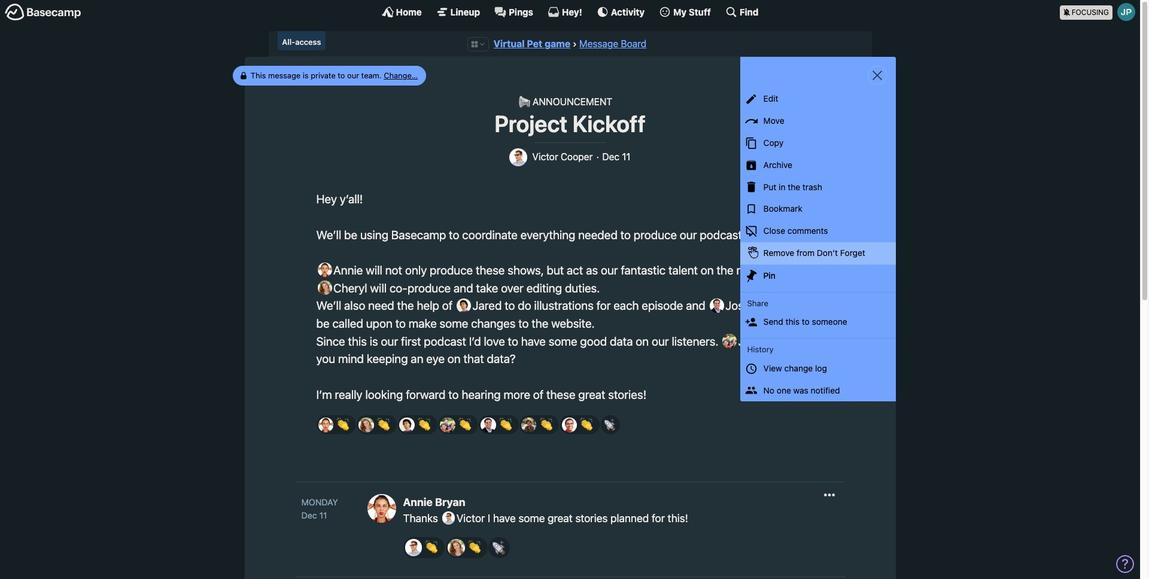 Task type: describe. For each thing, give the bounding box(es) containing it.
will for probably
[[753, 299, 770, 313]]

1 we'll from the top
[[316, 228, 341, 242]]

comments
[[788, 226, 828, 236]]

we'll be using basecamp to coordinate everything needed to produce our podcast.
[[316, 228, 745, 242]]

first
[[401, 334, 421, 348]]

nicole k. boosted the message with '👏' element
[[519, 416, 559, 435]]

dec 11 link
[[301, 509, 355, 522]]

copy link
[[740, 132, 896, 154]]

the right in
[[788, 182, 800, 192]]

make
[[409, 317, 437, 330]]

in
[[779, 182, 786, 192]]

change…
[[384, 71, 418, 80]]

1 vertical spatial victor cooper image
[[442, 512, 455, 525]]

to left do
[[505, 299, 515, 313]]

josh f. boosted the message with '👏' element
[[479, 416, 519, 435]]

the inside will co-produce and take over editing duties. we'll also need the help of
[[397, 299, 414, 313]]

be inside will probably be called upon to make some changes to the website. since this is our first podcast i'd love to have               some good data on our listeners.
[[316, 317, 330, 330]]

our right as
[[601, 263, 618, 277]]

0 horizontal spatial for
[[597, 299, 611, 313]]

keeping
[[367, 352, 408, 366]]

cheryl walters image inside cheryl w. boosted the comment with '👏' 'element'
[[448, 539, 465, 556]]

share
[[747, 299, 769, 308]]

and inside will co-produce and take over editing duties. we'll also need the help of
[[454, 281, 473, 295]]

cooper
[[561, 152, 593, 162]]

also
[[344, 299, 365, 313]]

1 horizontal spatial some
[[519, 512, 545, 525]]

shows,
[[508, 263, 544, 277]]

breadcrumb element
[[268, 31, 872, 57]]

👏 for nicole katz icon
[[539, 418, 553, 432]]

put in the trash
[[764, 182, 822, 192]]

our left team.
[[347, 71, 359, 80]]

produce inside will co-produce and take over editing duties. we'll also need the help of
[[408, 281, 451, 295]]

0 horizontal spatial some
[[440, 317, 468, 330]]

dec inside 'element'
[[602, 152, 620, 162]]

focusing
[[1072, 7, 1109, 16]]

will not only produce these shows, but act as our fantastic talent on the mic.
[[363, 263, 758, 277]]

👏 for annie bryan icon in annie b. boosted the message with '👏' element
[[336, 418, 350, 432]]

home link
[[382, 6, 422, 18]]

i have some great stories planned for this!
[[485, 512, 688, 525]]

thanks
[[403, 512, 441, 525]]

will for not
[[366, 263, 382, 277]]

1 horizontal spatial great
[[578, 388, 605, 401]]

annie bryan image
[[318, 263, 332, 277]]

stuff
[[689, 6, 711, 17]]

victor c. boosted the comment with '👏' element
[[403, 537, 445, 558]]

dec inside monday dec 11
[[301, 510, 317, 520]]

pings button
[[494, 6, 533, 18]]

our left podcast.
[[680, 228, 697, 242]]

forget
[[840, 248, 865, 258]]

the left mic.
[[717, 263, 734, 277]]

log
[[815, 363, 827, 373]]

0 vertical spatial be
[[344, 228, 357, 242]]

duties.
[[565, 281, 600, 295]]

dec 11
[[602, 152, 631, 162]]

pet
[[527, 38, 542, 49]]

move link
[[740, 110, 896, 132]]

archive link
[[740, 154, 896, 176]]

victor cooper
[[532, 152, 593, 162]]

mic.
[[736, 263, 758, 277]]

will co-produce and take over editing duties. we'll also need the help of
[[316, 281, 600, 313]]

announcement
[[533, 96, 612, 107]]

to right "basecamp"
[[449, 228, 459, 242]]

0 vertical spatial dec 11 element
[[602, 152, 631, 163]]

to up first
[[395, 317, 406, 330]]

hey
[[316, 192, 337, 206]]

editing
[[526, 281, 562, 295]]

notified
[[811, 385, 840, 395]]

change… link
[[384, 71, 418, 80]]

talent
[[669, 263, 698, 277]]

📢
[[518, 96, 530, 107]]

to down do
[[518, 317, 529, 330]]

all-access element
[[277, 31, 326, 51]]

victor cooper image for project kickoff
[[510, 149, 528, 166]]

this inside will probably be called upon to make some changes to the website. since this is our first podcast i'd love to have               some good data on our listeners.
[[348, 334, 367, 348]]

someone
[[812, 317, 847, 327]]

pings
[[509, 6, 533, 17]]

cheryl w. boosted the message with '👏' element
[[357, 416, 397, 435]]

copy
[[764, 138, 784, 148]]

remove from don't forget link
[[740, 242, 896, 264]]

👏 inside cheryl w. boosted the comment with '👏' 'element'
[[468, 541, 481, 554]]

will probably be called upon to make some changes to the website. since this is our first podcast i'd love to have               some good data on our listeners.
[[316, 299, 819, 348]]

have inside will probably be called upon to make some changes to the website. since this is our first podcast i'd love to have               some good data on our listeners.
[[521, 334, 546, 348]]

jared davis image
[[457, 299, 471, 313]]

really
[[335, 388, 362, 401]]

0 vertical spatial produce
[[634, 228, 677, 242]]

2 horizontal spatial some
[[549, 334, 577, 348]]

1 vertical spatial these
[[547, 388, 575, 401]]

jennifer
[[735, 334, 780, 348]]

all-
[[282, 37, 295, 47]]

was
[[793, 385, 809, 395]]

cheryl walters image
[[359, 418, 374, 433]]

1 horizontal spatial and
[[686, 299, 706, 313]]

jared
[[470, 299, 502, 313]]

that
[[464, 352, 484, 366]]

hey y'all!
[[316, 192, 363, 206]]

upon
[[366, 317, 393, 330]]

board
[[621, 38, 647, 49]]

steve m. boosted the message with '👏' element
[[560, 416, 600, 435]]

1 vertical spatial great
[[548, 512, 573, 525]]

11 inside monday dec 11
[[319, 510, 327, 520]]

1 horizontal spatial of
[[533, 388, 544, 401]]

put in the trash link
[[740, 176, 896, 198]]

1 vertical spatial annie bryan image
[[367, 494, 396, 523]]

this
[[251, 71, 266, 80]]

episode
[[642, 299, 683, 313]]

my
[[673, 6, 687, 17]]

victor for victor cooper
[[532, 152, 558, 162]]

our up keeping
[[381, 334, 398, 348]]

this!
[[668, 512, 688, 525]]

annie for annie
[[331, 263, 363, 277]]

this message is private to our team. change…
[[251, 71, 418, 80]]

view change log
[[764, 363, 827, 373]]

help
[[417, 299, 439, 313]]

1 horizontal spatial josh fiske image
[[710, 299, 724, 313]]

0 vertical spatial these
[[476, 263, 505, 277]]

using
[[360, 228, 388, 242]]

i'd
[[469, 334, 481, 348]]



Task type: vqa. For each thing, say whether or not it's contained in the screenshot.
16 button
no



Task type: locate. For each thing, give the bounding box(es) containing it.
👏 for cheryl walters icon
[[377, 418, 390, 432]]

2 vertical spatial on
[[448, 352, 461, 366]]

podcast
[[424, 334, 466, 348]]

1 horizontal spatial annie bryan image
[[367, 494, 396, 523]]

annie
[[331, 263, 363, 277], [403, 496, 433, 509]]

annie bryan image down i'm
[[318, 418, 333, 433]]

0 vertical spatial victor
[[532, 152, 558, 162]]

👏 for jared davis image
[[418, 418, 431, 432]]

since
[[316, 334, 345, 348]]

to inside share send this to someone
[[802, 317, 810, 327]]

basecamp
[[391, 228, 446, 242]]

1 horizontal spatial for
[[652, 512, 665, 525]]

i'm
[[316, 388, 332, 401]]

1 horizontal spatial cheryl walters image
[[448, 539, 465, 556]]

our
[[347, 71, 359, 80], [680, 228, 697, 242], [601, 263, 618, 277], [381, 334, 398, 348], [652, 334, 669, 348]]

great
[[578, 388, 605, 401], [548, 512, 573, 525]]

website.
[[551, 317, 595, 330]]

josh fiske image inside josh f. boosted the message with '👏' element
[[481, 418, 496, 433]]

illustrations
[[534, 299, 594, 313]]

message board link
[[579, 38, 647, 49]]

1 vertical spatial annie
[[403, 496, 433, 509]]

main element
[[0, 0, 1140, 23]]

some down website.
[[549, 334, 577, 348]]

no
[[764, 385, 775, 395]]

2 horizontal spatial victor cooper image
[[510, 149, 528, 166]]

have down do
[[521, 334, 546, 348]]

the
[[788, 182, 800, 192], [717, 263, 734, 277], [397, 299, 414, 313], [532, 317, 548, 330]]

is left private
[[303, 71, 309, 80]]

1 horizontal spatial these
[[547, 388, 575, 401]]

1 vertical spatial for
[[652, 512, 665, 525]]

0 vertical spatial of
[[442, 299, 453, 313]]

access
[[295, 37, 321, 47]]

2 vertical spatial produce
[[408, 281, 451, 295]]

1 vertical spatial of
[[533, 388, 544, 401]]

0 horizontal spatial annie bryan image
[[318, 418, 333, 433]]

listeners.
[[672, 334, 718, 348]]

archive
[[764, 160, 792, 170]]

james peterson image
[[1117, 3, 1135, 21]]

mind
[[338, 352, 364, 366]]

1 vertical spatial and
[[686, 299, 706, 313]]

to do illustrations for each episode and
[[502, 299, 708, 313]]

do
[[518, 299, 531, 313]]

11 inside 'element'
[[622, 152, 631, 162]]

0 vertical spatial and
[[454, 281, 473, 295]]

monday dec 11
[[301, 497, 338, 520]]

on inside will probably be called upon to make some changes to the website. since this is our first podcast i'd love to have               some good data on our listeners.
[[636, 334, 649, 348]]

,
[[780, 334, 783, 348]]

bryan
[[435, 496, 465, 509]]

1 horizontal spatial dec
[[602, 152, 620, 162]]

0 vertical spatial for
[[597, 299, 611, 313]]

jennifer y. boosted the message with '👏' element
[[438, 416, 478, 435]]

👏 inside victor c. boosted the comment with '👏' element
[[425, 541, 438, 554]]

josh
[[723, 299, 750, 313]]

of right more on the bottom left of the page
[[533, 388, 544, 401]]

we'll left "also"
[[316, 299, 341, 313]]

0 horizontal spatial dec
[[301, 510, 317, 520]]

👏 right cheryl walters icon
[[377, 418, 390, 432]]

more
[[504, 388, 530, 401]]

1 vertical spatial be
[[316, 317, 330, 330]]

0 vertical spatial great
[[578, 388, 605, 401]]

you
[[316, 352, 335, 366]]

each
[[614, 299, 639, 313]]

1 vertical spatial cheryl walters image
[[448, 539, 465, 556]]

0 vertical spatial cheryl walters image
[[318, 281, 332, 295]]

this inside share send this to someone
[[786, 317, 800, 327]]

kickoff
[[572, 110, 646, 137]]

0 vertical spatial 11
[[622, 152, 631, 162]]

would
[[786, 334, 817, 348]]

1 horizontal spatial have
[[521, 334, 546, 348]]

victor cooper image inside victor c. boosted the comment with '👏' element
[[405, 539, 422, 556]]

👏 right steve marsh icon
[[580, 418, 593, 432]]

the inside will probably be called upon to make some changes to the website. since this is our first podcast i'd love to have               some good data on our listeners.
[[532, 317, 548, 330]]

love
[[484, 334, 505, 348]]

0 vertical spatial have
[[521, 334, 546, 348]]

0 horizontal spatial great
[[548, 512, 573, 525]]

0 horizontal spatial 11
[[319, 510, 327, 520]]

josh fiske image
[[710, 299, 724, 313], [481, 418, 496, 433]]

cheryl walters image right victor c. boosted the comment with '👏' element
[[448, 539, 465, 556]]

0 vertical spatial this
[[786, 317, 800, 327]]

1 horizontal spatial on
[[636, 334, 649, 348]]

2 horizontal spatial on
[[701, 263, 714, 277]]

we'll down the hey
[[316, 228, 341, 242]]

11 down monday element
[[319, 510, 327, 520]]

eye
[[426, 352, 445, 366]]

will for co-
[[370, 281, 387, 295]]

some right 'i'
[[519, 512, 545, 525]]

0 horizontal spatial josh fiske image
[[481, 418, 496, 433]]

virtual
[[494, 38, 525, 49]]

0 horizontal spatial dec 11 element
[[301, 510, 327, 520]]

game
[[545, 38, 570, 49]]

1 vertical spatial dec
[[301, 510, 317, 520]]

have
[[521, 334, 546, 348], [493, 512, 516, 525]]

these up steve marsh icon
[[547, 388, 575, 401]]

private
[[311, 71, 336, 80]]

👏
[[336, 418, 350, 432], [377, 418, 390, 432], [418, 418, 431, 432], [458, 418, 471, 432], [499, 418, 512, 432], [539, 418, 553, 432], [580, 418, 593, 432], [425, 541, 438, 554], [468, 541, 481, 554]]

our left the listeners.
[[652, 334, 669, 348]]

victor left 'i'
[[454, 512, 485, 525]]

dec down monday element
[[301, 510, 317, 520]]

take
[[476, 281, 498, 295]]

produce up "help"
[[408, 281, 451, 295]]

0 horizontal spatial of
[[442, 299, 453, 313]]

for left each
[[597, 299, 611, 313]]

change
[[784, 363, 813, 373]]

produce
[[634, 228, 677, 242], [430, 263, 473, 277], [408, 281, 451, 295]]

team.
[[361, 71, 382, 80]]

over
[[501, 281, 524, 295]]

0 vertical spatial annie bryan image
[[318, 418, 333, 433]]

1 vertical spatial victor
[[454, 512, 485, 525]]

will up send
[[753, 299, 770, 313]]

of inside will co-produce and take over editing duties. we'll also need the help of
[[442, 299, 453, 313]]

nicole katz image
[[521, 418, 537, 433]]

called
[[332, 317, 363, 330]]

1 horizontal spatial be
[[344, 228, 357, 242]]

pin
[[764, 270, 776, 281]]

11 down kickoff
[[622, 152, 631, 162]]

and right episode on the right
[[686, 299, 706, 313]]

jared d. boosted the message with '👏' element
[[398, 416, 437, 435]]

0 horizontal spatial victor cooper image
[[405, 539, 422, 556]]

11
[[622, 152, 631, 162], [319, 510, 327, 520]]

2 vertical spatial victor cooper image
[[405, 539, 422, 556]]

1 vertical spatial produce
[[430, 263, 473, 277]]

0 vertical spatial josh fiske image
[[710, 299, 724, 313]]

0 horizontal spatial cheryl walters image
[[318, 281, 332, 295]]

1 vertical spatial some
[[549, 334, 577, 348]]

victor cooper image down project
[[510, 149, 528, 166]]

view change log link
[[740, 358, 896, 380]]

to right private
[[338, 71, 345, 80]]

virtual pet game link
[[494, 38, 570, 49]]

is inside will probably be called upon to make some changes to the website. since this is our first podcast i'd love to have               some good data on our listeners.
[[370, 334, 378, 348]]

1 vertical spatial josh fiske image
[[481, 418, 496, 433]]

dec 11 element down monday element
[[301, 510, 327, 520]]

to down probably
[[802, 317, 810, 327]]

victor cooper image down bryan
[[442, 512, 455, 525]]

👏 inside steve m. boosted the message with '👏' "element"
[[580, 418, 593, 432]]

coordinate
[[462, 228, 518, 242]]

👏 for steve marsh icon
[[580, 418, 593, 432]]

2 vertical spatial some
[[519, 512, 545, 525]]

victor
[[532, 152, 558, 162], [454, 512, 485, 525]]

victor for victor
[[454, 512, 485, 525]]

monday element
[[301, 496, 338, 509]]

good
[[580, 334, 607, 348]]

1 horizontal spatial is
[[370, 334, 378, 348]]

no one was notified
[[764, 385, 840, 395]]

annie bryan
[[403, 496, 465, 509]]

great left stories
[[548, 512, 573, 525]]

from
[[797, 248, 815, 258]]

1 vertical spatial will
[[370, 281, 387, 295]]

victor cooper image for thanks
[[405, 539, 422, 556]]

annie up thanks
[[403, 496, 433, 509]]

1 horizontal spatial dec 11 element
[[602, 152, 631, 163]]

annie up cheryl
[[331, 263, 363, 277]]

👏 inside jennifer y. boosted the message with '👏' element
[[458, 418, 471, 432]]

all-access
[[282, 37, 321, 47]]

victor cooper image
[[510, 149, 528, 166], [442, 512, 455, 525], [405, 539, 422, 556]]

dec 11 element down kickoff
[[602, 152, 631, 163]]

this up mind
[[348, 334, 367, 348]]

needed
[[578, 228, 618, 242]]

1 vertical spatial have
[[493, 512, 516, 525]]

be left using
[[344, 228, 357, 242]]

0 vertical spatial victor cooper image
[[510, 149, 528, 166]]

history
[[747, 345, 774, 355]]

josh fiske image right jennifer y. boosted the message with '👏' element
[[481, 418, 496, 433]]

be up since
[[316, 317, 330, 330]]

will left not
[[366, 263, 382, 277]]

👏 for jennifer young image
[[458, 418, 471, 432]]

cheryl walters image
[[318, 281, 332, 295], [448, 539, 465, 556]]

cheryl walters image down annie bryan image
[[318, 281, 332, 295]]

👏 inside nicole k. boosted the message with '👏' element
[[539, 418, 553, 432]]

close comments link
[[740, 220, 896, 242]]

0 horizontal spatial annie
[[331, 263, 363, 277]]

0 horizontal spatial victor
[[454, 512, 485, 525]]

annie bryan image
[[318, 418, 333, 433], [367, 494, 396, 523]]

of left jared davis icon in the bottom left of the page
[[442, 299, 453, 313]]

0 horizontal spatial is
[[303, 71, 309, 80]]

0 horizontal spatial these
[[476, 263, 505, 277]]

0 vertical spatial is
[[303, 71, 309, 80]]

will inside will probably be called upon to make some changes to the website. since this is our first podcast i'd love to have               some good data on our listeners.
[[753, 299, 770, 313]]

on inside , would you mind keeping an eye on that data?
[[448, 352, 461, 366]]

but
[[547, 263, 564, 277]]

these
[[476, 263, 505, 277], [547, 388, 575, 401]]

view
[[764, 363, 782, 373]]

1 horizontal spatial victor
[[532, 152, 558, 162]]

0 vertical spatial will
[[366, 263, 382, 277]]

is down "upon"
[[370, 334, 378, 348]]

👏 right victor c. boosted the comment with '👏' element
[[468, 541, 481, 554]]

1 vertical spatial on
[[636, 334, 649, 348]]

on right "eye"
[[448, 352, 461, 366]]

0 vertical spatial on
[[701, 263, 714, 277]]

looking
[[365, 388, 403, 401]]

0 horizontal spatial on
[[448, 352, 461, 366]]

1 vertical spatial we'll
[[316, 299, 341, 313]]

0 vertical spatial we'll
[[316, 228, 341, 242]]

y'all!
[[340, 192, 363, 206]]

👏 left cheryl walters icon
[[336, 418, 350, 432]]

dec 11 element
[[602, 152, 631, 163], [301, 510, 327, 520]]

move
[[764, 116, 784, 126]]

find
[[740, 6, 759, 17]]

👏 left nicole katz icon
[[499, 418, 512, 432]]

👏 inside annie b. boosted the message with '👏' element
[[336, 418, 350, 432]]

great up steve m. boosted the message with '👏' "element"
[[578, 388, 605, 401]]

don't
[[817, 248, 838, 258]]

1 vertical spatial dec 11 element
[[301, 510, 327, 520]]

lineup
[[450, 6, 480, 17]]

on right talent
[[701, 263, 714, 277]]

to right needed
[[620, 228, 631, 242]]

the down the co-
[[397, 299, 414, 313]]

will inside will co-produce and take over editing duties. we'll also need the help of
[[370, 281, 387, 295]]

and up jared davis icon in the bottom left of the page
[[454, 281, 473, 295]]

0 horizontal spatial and
[[454, 281, 473, 295]]

some up podcast
[[440, 317, 468, 330]]

activity
[[611, 6, 645, 17]]

annie bryan image left thanks
[[367, 494, 396, 523]]

2 we'll from the top
[[316, 299, 341, 313]]

annie for annie bryan
[[403, 496, 433, 509]]

these up take
[[476, 263, 505, 277]]

hey!
[[562, 6, 582, 17]]

bookmark
[[764, 204, 802, 214]]

this down probably
[[786, 317, 800, 327]]

produce up fantastic
[[634, 228, 677, 242]]

to
[[338, 71, 345, 80], [449, 228, 459, 242], [620, 228, 631, 242], [505, 299, 515, 313], [395, 317, 406, 330], [518, 317, 529, 330], [802, 317, 810, 327], [508, 334, 518, 348], [448, 388, 459, 401]]

produce up will co-produce and take over editing duties. we'll also need the help of
[[430, 263, 473, 277]]

👏 inside the cheryl w. boosted the message with '👏' element
[[377, 418, 390, 432]]

0 horizontal spatial have
[[493, 512, 516, 525]]

on right data
[[636, 334, 649, 348]]

steve marsh image
[[562, 418, 577, 433]]

the down illustrations
[[532, 317, 548, 330]]

cheryl w. boosted the comment with '👏' element
[[446, 537, 488, 558]]

1 vertical spatial 11
[[319, 510, 327, 520]]

as
[[586, 263, 598, 277]]

1 horizontal spatial victor cooper image
[[442, 512, 455, 525]]

data?
[[487, 352, 516, 366]]

0 horizontal spatial this
[[348, 334, 367, 348]]

to right love
[[508, 334, 518, 348]]

1 vertical spatial this
[[348, 334, 367, 348]]

annie bryan image inside annie b. boosted the message with '👏' element
[[318, 418, 333, 433]]

jennifer young image
[[440, 418, 455, 433]]

2 vertical spatial will
[[753, 299, 770, 313]]

switch accounts image
[[5, 3, 81, 22]]

remove
[[764, 248, 794, 258]]

one
[[777, 385, 791, 395]]

have right 'i'
[[493, 512, 516, 525]]

1 horizontal spatial annie
[[403, 496, 433, 509]]

only
[[405, 263, 427, 277]]

📢 announcement project kickoff
[[495, 96, 646, 137]]

victor left cooper
[[532, 152, 558, 162]]

0 horizontal spatial be
[[316, 317, 330, 330]]

👏 inside josh f. boosted the message with '👏' element
[[499, 418, 512, 432]]

will up need
[[370, 281, 387, 295]]

0 vertical spatial some
[[440, 317, 468, 330]]

some
[[440, 317, 468, 330], [549, 334, 577, 348], [519, 512, 545, 525]]

probably
[[773, 299, 819, 313]]

dec 11 element inside "link"
[[301, 510, 327, 520]]

0 vertical spatial annie
[[331, 263, 363, 277]]

👏 down thanks
[[425, 541, 438, 554]]

an
[[411, 352, 423, 366]]

1 vertical spatial is
[[370, 334, 378, 348]]

1 horizontal spatial this
[[786, 317, 800, 327]]

i
[[488, 512, 490, 525]]

for left this!
[[652, 512, 665, 525]]

👏 right jennifer young image
[[458, 418, 471, 432]]

1 horizontal spatial 11
[[622, 152, 631, 162]]

jared davis image
[[399, 418, 415, 433]]

stories!
[[608, 388, 646, 401]]

jennifer young image
[[723, 334, 737, 348]]

👏 inside jared d. boosted the message with '👏' element
[[418, 418, 431, 432]]

victor cooper image down thanks
[[405, 539, 422, 556]]

to left 'hearing'
[[448, 388, 459, 401]]

dec down kickoff
[[602, 152, 620, 162]]

pin button
[[740, 265, 896, 287]]

👏 right jared davis image
[[418, 418, 431, 432]]

josh fiske image up jennifer young icon
[[710, 299, 724, 313]]

we'll inside will co-produce and take over editing duties. we'll also need the help of
[[316, 299, 341, 313]]

annie b. boosted the message with '👏' element
[[316, 416, 356, 435]]

0 vertical spatial dec
[[602, 152, 620, 162]]

👏 right nicole katz icon
[[539, 418, 553, 432]]

for
[[597, 299, 611, 313], [652, 512, 665, 525]]



